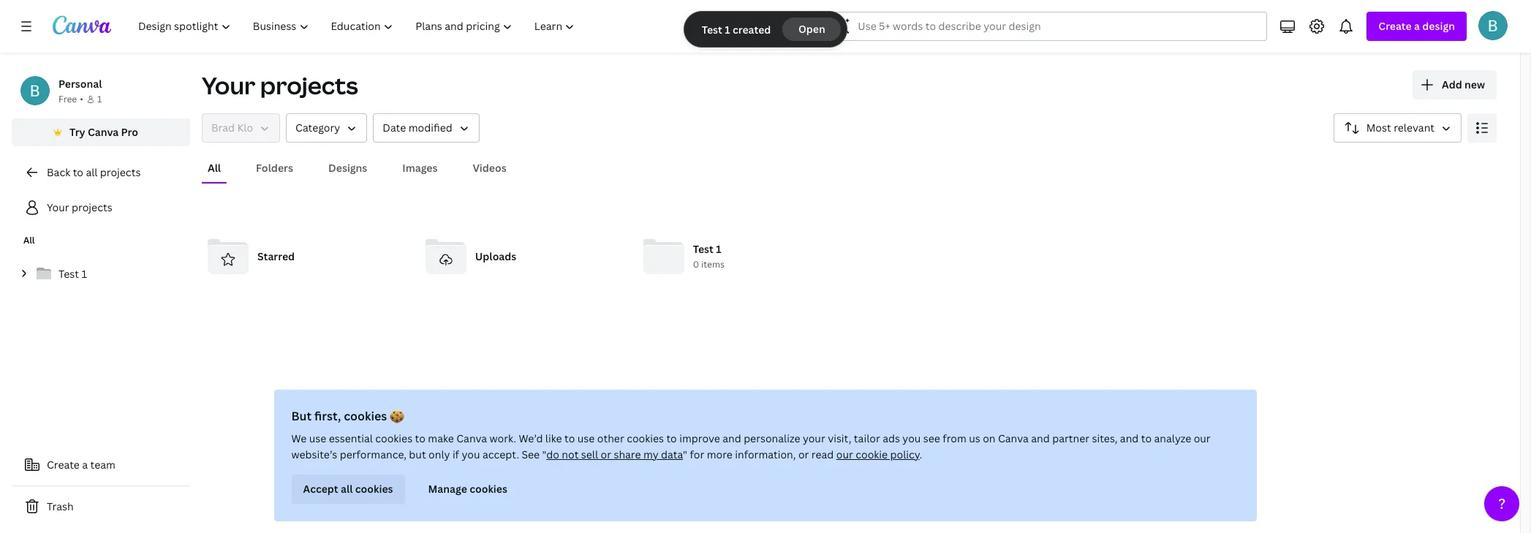 Task type: describe. For each thing, give the bounding box(es) containing it.
tailor
[[855, 432, 881, 445]]

your inside "link"
[[47, 200, 69, 214]]

1 for test 1
[[81, 267, 87, 281]]

date
[[383, 121, 406, 135]]

trash
[[47, 500, 74, 513]]

test for test 1 created
[[702, 22, 723, 36]]

test 1 created
[[702, 22, 771, 36]]

1 vertical spatial projects
[[100, 165, 141, 179]]

uploads
[[475, 249, 517, 263]]

partner
[[1053, 432, 1090, 445]]

we use essential cookies to make canva work. we'd like to use other cookies to improve and personalize your visit, tailor ads you see from us on canva and partner sites, and to analyze our website's performance, but only if you accept. see "
[[292, 432, 1211, 462]]

accept all cookies button
[[292, 475, 405, 504]]

0 vertical spatial your projects
[[202, 69, 358, 101]]

sell
[[582, 448, 599, 462]]

but first, cookies 🍪 dialog
[[274, 390, 1257, 521]]

we
[[292, 432, 307, 445]]

.
[[920, 448, 923, 462]]

our inside we use essential cookies to make canva work. we'd like to use other cookies to improve and personalize your visit, tailor ads you see from us on canva and partner sites, and to analyze our website's performance, but only if you accept. see "
[[1195, 432, 1211, 445]]

starred link
[[202, 230, 408, 283]]

new
[[1465, 78, 1486, 91]]

try
[[70, 125, 85, 139]]

website's
[[292, 448, 338, 462]]

but first, cookies 🍪
[[292, 408, 405, 424]]

ads
[[883, 432, 901, 445]]

information,
[[736, 448, 797, 462]]

open button
[[783, 18, 841, 41]]

all inside back to all projects link
[[86, 165, 98, 179]]

essential
[[329, 432, 373, 445]]

most
[[1367, 121, 1392, 135]]

add
[[1442, 78, 1463, 91]]

make
[[428, 432, 454, 445]]

more
[[707, 448, 733, 462]]

brad klo
[[211, 121, 253, 135]]

cookies inside 'button'
[[470, 482, 508, 496]]

videos
[[473, 161, 507, 175]]

accept all cookies
[[304, 482, 394, 496]]

my
[[644, 448, 659, 462]]

0 horizontal spatial our
[[837, 448, 854, 462]]

cookies up essential
[[344, 408, 387, 424]]

personal
[[59, 77, 102, 91]]

if
[[453, 448, 460, 462]]

Category button
[[286, 113, 367, 143]]

0
[[693, 258, 699, 271]]

pro
[[121, 125, 138, 139]]

to left analyze
[[1142, 432, 1152, 445]]

do not sell or share my data link
[[547, 448, 684, 462]]

to right the back
[[73, 165, 83, 179]]

1 right "•" in the top left of the page
[[97, 93, 102, 105]]

we'd
[[519, 432, 543, 445]]

all inside all button
[[208, 161, 221, 175]]

2 use from the left
[[578, 432, 595, 445]]

1 vertical spatial all
[[23, 234, 35, 246]]

manage
[[429, 482, 468, 496]]

test 1 link
[[12, 259, 190, 290]]

but
[[292, 408, 312, 424]]

all button
[[202, 154, 227, 182]]

share
[[614, 448, 641, 462]]

folders button
[[250, 154, 299, 182]]

1 and from the left
[[723, 432, 742, 445]]

free
[[59, 93, 77, 105]]

2 and from the left
[[1032, 432, 1050, 445]]

0 vertical spatial projects
[[260, 69, 358, 101]]

add new
[[1442, 78, 1486, 91]]

only
[[429, 448, 451, 462]]

see
[[522, 448, 540, 462]]

do not sell or share my data " for more information, or read our cookie policy .
[[547, 448, 923, 462]]

created
[[733, 22, 771, 36]]

to up data
[[667, 432, 677, 445]]

our cookie policy link
[[837, 448, 920, 462]]

status containing open
[[684, 12, 847, 47]]

your projects inside "link"
[[47, 200, 112, 214]]

test for test 1
[[59, 267, 79, 281]]

accept
[[304, 482, 339, 496]]

most relevant
[[1367, 121, 1435, 135]]

back to all projects
[[47, 165, 141, 179]]

do
[[547, 448, 560, 462]]

starred
[[257, 249, 295, 263]]

create a design button
[[1367, 12, 1467, 41]]

read
[[812, 448, 834, 462]]

but
[[409, 448, 427, 462]]

2 horizontal spatial canva
[[999, 432, 1029, 445]]

designs
[[328, 161, 367, 175]]

cookies up my
[[627, 432, 664, 445]]

try canva pro
[[70, 125, 138, 139]]

your projects link
[[12, 193, 190, 222]]

" inside we use essential cookies to make canva work. we'd like to use other cookies to improve and personalize your visit, tailor ads you see from us on canva and partner sites, and to analyze our website's performance, but only if you accept. see "
[[543, 448, 547, 462]]

add new button
[[1413, 70, 1497, 99]]

personalize
[[744, 432, 801, 445]]



Task type: locate. For each thing, give the bounding box(es) containing it.
None search field
[[829, 12, 1268, 41]]

items
[[701, 258, 725, 271]]

accept.
[[483, 448, 520, 462]]

0 horizontal spatial and
[[723, 432, 742, 445]]

3 and from the left
[[1121, 432, 1139, 445]]

0 vertical spatial our
[[1195, 432, 1211, 445]]

a
[[1415, 19, 1420, 33], [82, 458, 88, 472]]

create left team at bottom
[[47, 458, 80, 472]]

1 use from the left
[[310, 432, 327, 445]]

canva
[[88, 125, 119, 139], [457, 432, 488, 445], [999, 432, 1029, 445]]

2 horizontal spatial and
[[1121, 432, 1139, 445]]

relevant
[[1394, 121, 1435, 135]]

0 vertical spatial all
[[208, 161, 221, 175]]

0 vertical spatial a
[[1415, 19, 1420, 33]]

1 left created
[[725, 22, 730, 36]]

Search search field
[[858, 12, 1239, 40]]

" right see on the bottom left
[[543, 448, 547, 462]]

1 horizontal spatial and
[[1032, 432, 1050, 445]]

back to all projects link
[[12, 158, 190, 187]]

other
[[598, 432, 625, 445]]

create inside button
[[47, 458, 80, 472]]

🍪
[[390, 408, 405, 424]]

create a team
[[47, 458, 115, 472]]

use up sell
[[578, 432, 595, 445]]

canva right on
[[999, 432, 1029, 445]]

projects up category
[[260, 69, 358, 101]]

all inside accept all cookies "button"
[[341, 482, 353, 496]]

and right 'sites,'
[[1121, 432, 1139, 445]]

1 " from the left
[[543, 448, 547, 462]]

1 horizontal spatial all
[[208, 161, 221, 175]]

create a team button
[[12, 451, 190, 480]]

cookie
[[856, 448, 888, 462]]

free •
[[59, 93, 83, 105]]

1 vertical spatial create
[[47, 458, 80, 472]]

your projects up klo
[[202, 69, 358, 101]]

test for test 1 0 items
[[693, 242, 714, 256]]

back
[[47, 165, 70, 179]]

open
[[799, 22, 826, 36]]

0 horizontal spatial canva
[[88, 125, 119, 139]]

Owner button
[[202, 113, 280, 143]]

0 horizontal spatial create
[[47, 458, 80, 472]]

create a design
[[1379, 19, 1456, 33]]

cookies inside "button"
[[356, 482, 394, 496]]

performance,
[[340, 448, 407, 462]]

1 horizontal spatial a
[[1415, 19, 1420, 33]]

1 horizontal spatial you
[[903, 432, 922, 445]]

create left design
[[1379, 19, 1412, 33]]

1 inside test 1 0 items
[[716, 242, 722, 256]]

and up do not sell or share my data " for more information, or read our cookie policy .
[[723, 432, 742, 445]]

1 horizontal spatial your
[[202, 69, 255, 101]]

manage cookies
[[429, 482, 508, 496]]

test
[[702, 22, 723, 36], [693, 242, 714, 256], [59, 267, 79, 281]]

1 horizontal spatial your projects
[[202, 69, 358, 101]]

modified
[[409, 121, 453, 135]]

cookies down the accept.
[[470, 482, 508, 496]]

you
[[903, 432, 922, 445], [462, 448, 481, 462]]

0 horizontal spatial you
[[462, 448, 481, 462]]

1 vertical spatial your projects
[[47, 200, 112, 214]]

and left partner
[[1032, 432, 1050, 445]]

cookies down 🍪
[[376, 432, 413, 445]]

brad
[[211, 121, 235, 135]]

1 horizontal spatial or
[[799, 448, 810, 462]]

you up policy
[[903, 432, 922, 445]]

sites,
[[1093, 432, 1118, 445]]

2 vertical spatial test
[[59, 267, 79, 281]]

team
[[90, 458, 115, 472]]

projects down back to all projects
[[72, 200, 112, 214]]

0 vertical spatial you
[[903, 432, 922, 445]]

on
[[984, 432, 996, 445]]

"
[[543, 448, 547, 462], [684, 448, 688, 462]]

Date modified button
[[373, 113, 480, 143]]

canva up if
[[457, 432, 488, 445]]

0 horizontal spatial your
[[47, 200, 69, 214]]

0 vertical spatial create
[[1379, 19, 1412, 33]]

2 vertical spatial projects
[[72, 200, 112, 214]]

1 up items
[[716, 242, 722, 256]]

1 vertical spatial you
[[462, 448, 481, 462]]

2 or from the left
[[799, 448, 810, 462]]

0 horizontal spatial use
[[310, 432, 327, 445]]

1 for test 1 0 items
[[716, 242, 722, 256]]

your
[[202, 69, 255, 101], [47, 200, 69, 214]]

trash link
[[12, 492, 190, 521]]

test 1 0 items
[[693, 242, 725, 271]]

1 horizontal spatial all
[[341, 482, 353, 496]]

1 vertical spatial your
[[47, 200, 69, 214]]

policy
[[891, 448, 920, 462]]

not
[[562, 448, 579, 462]]

a for team
[[82, 458, 88, 472]]

for
[[690, 448, 705, 462]]

1 or from the left
[[601, 448, 612, 462]]

and
[[723, 432, 742, 445], [1032, 432, 1050, 445], [1121, 432, 1139, 445]]

to right like
[[565, 432, 576, 445]]

folders
[[256, 161, 293, 175]]

cookies down performance,
[[356, 482, 394, 496]]

see
[[924, 432, 941, 445]]

our
[[1195, 432, 1211, 445], [837, 448, 854, 462]]

a inside button
[[82, 458, 88, 472]]

status
[[684, 12, 847, 47]]

a inside dropdown button
[[1415, 19, 1420, 33]]

you right if
[[462, 448, 481, 462]]

designs button
[[323, 154, 373, 182]]

1 horizontal spatial use
[[578, 432, 595, 445]]

or left the read
[[799, 448, 810, 462]]

create
[[1379, 19, 1412, 33], [47, 458, 80, 472]]

1 vertical spatial our
[[837, 448, 854, 462]]

2 " from the left
[[684, 448, 688, 462]]

all
[[86, 165, 98, 179], [341, 482, 353, 496]]

create inside dropdown button
[[1379, 19, 1412, 33]]

0 horizontal spatial your projects
[[47, 200, 112, 214]]

test inside test 1 0 items
[[693, 242, 714, 256]]

design
[[1423, 19, 1456, 33]]

canva right try at left
[[88, 125, 119, 139]]

from
[[943, 432, 967, 445]]

" left for
[[684, 448, 688, 462]]

1 horizontal spatial our
[[1195, 432, 1211, 445]]

•
[[80, 93, 83, 105]]

brad klo image
[[1479, 11, 1508, 40]]

all right the back
[[86, 165, 98, 179]]

date modified
[[383, 121, 453, 135]]

like
[[546, 432, 563, 445]]

1 down your projects "link"
[[81, 267, 87, 281]]

Sort by button
[[1334, 113, 1462, 143]]

a left design
[[1415, 19, 1420, 33]]

first,
[[315, 408, 341, 424]]

our right analyze
[[1195, 432, 1211, 445]]

klo
[[237, 121, 253, 135]]

images button
[[397, 154, 444, 182]]

or
[[601, 448, 612, 462], [799, 448, 810, 462]]

0 vertical spatial your
[[202, 69, 255, 101]]

uploads link
[[420, 230, 626, 283]]

0 vertical spatial test
[[702, 22, 723, 36]]

0 horizontal spatial or
[[601, 448, 612, 462]]

try canva pro button
[[12, 118, 190, 146]]

visit,
[[828, 432, 852, 445]]

0 vertical spatial all
[[86, 165, 98, 179]]

your projects
[[202, 69, 358, 101], [47, 200, 112, 214]]

or right sell
[[601, 448, 612, 462]]

0 horizontal spatial all
[[86, 165, 98, 179]]

canva inside try canva pro button
[[88, 125, 119, 139]]

create for create a design
[[1379, 19, 1412, 33]]

0 horizontal spatial a
[[82, 458, 88, 472]]

improve
[[680, 432, 721, 445]]

a for design
[[1415, 19, 1420, 33]]

top level navigation element
[[129, 12, 588, 41]]

1 vertical spatial test
[[693, 242, 714, 256]]

1 vertical spatial all
[[341, 482, 353, 496]]

all right accept
[[341, 482, 353, 496]]

work.
[[490, 432, 517, 445]]

1 for test 1 created
[[725, 22, 730, 36]]

1 horizontal spatial create
[[1379, 19, 1412, 33]]

analyze
[[1155, 432, 1192, 445]]

1 horizontal spatial canva
[[457, 432, 488, 445]]

0 horizontal spatial "
[[543, 448, 547, 462]]

our down visit,
[[837, 448, 854, 462]]

all
[[208, 161, 221, 175], [23, 234, 35, 246]]

to up but
[[415, 432, 426, 445]]

projects up your projects "link"
[[100, 165, 141, 179]]

use up website's
[[310, 432, 327, 445]]

your up brad klo
[[202, 69, 255, 101]]

your
[[803, 432, 826, 445]]

test 1
[[59, 267, 87, 281]]

videos button
[[467, 154, 513, 182]]

1 horizontal spatial "
[[684, 448, 688, 462]]

create for create a team
[[47, 458, 80, 472]]

1
[[725, 22, 730, 36], [97, 93, 102, 105], [716, 242, 722, 256], [81, 267, 87, 281]]

your down the back
[[47, 200, 69, 214]]

a left team at bottom
[[82, 458, 88, 472]]

your projects down back to all projects
[[47, 200, 112, 214]]

manage cookies button
[[417, 475, 520, 504]]

category
[[296, 121, 340, 135]]

1 vertical spatial a
[[82, 458, 88, 472]]

images
[[403, 161, 438, 175]]

us
[[970, 432, 981, 445]]

0 horizontal spatial all
[[23, 234, 35, 246]]

projects inside "link"
[[72, 200, 112, 214]]

cookies
[[344, 408, 387, 424], [376, 432, 413, 445], [627, 432, 664, 445], [356, 482, 394, 496], [470, 482, 508, 496]]



Task type: vqa. For each thing, say whether or not it's contained in the screenshot.
ANALYZE
yes



